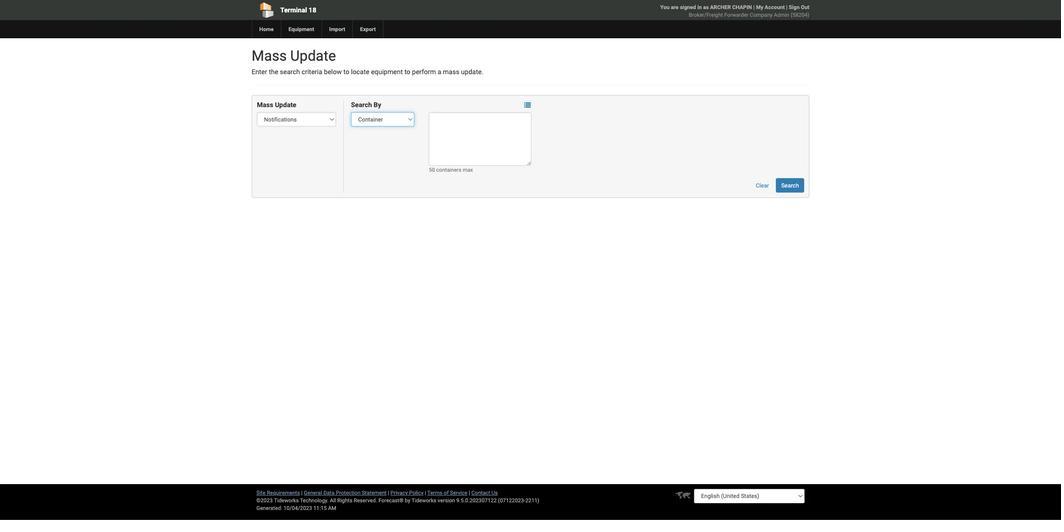 Task type: describe. For each thing, give the bounding box(es) containing it.
50 containers max
[[429, 167, 473, 173]]

clear button
[[751, 178, 775, 193]]

(07122023-
[[498, 498, 526, 504]]

general
[[304, 490, 322, 497]]

reserved.
[[354, 498, 377, 504]]

admin
[[774, 12, 790, 18]]

©2023 tideworks
[[257, 498, 299, 504]]

technology.
[[300, 498, 329, 504]]

data
[[324, 490, 335, 497]]

are
[[671, 4, 679, 10]]

terminal 18
[[281, 6, 317, 14]]

perform
[[412, 68, 436, 76]]

site requirements | general data protection statement | privacy policy | terms of service | contact us ©2023 tideworks technology. all rights reserved. forecast® by tideworks version 9.5.0.202307122 (07122023-2211) generated: 10/04/2023 11:15 am
[[257, 490, 540, 512]]

search by
[[351, 101, 382, 109]]

you are signed in as archer chapin | my account | sign out broker/freight forwarder company admin (58204)
[[661, 4, 810, 18]]

terms
[[428, 490, 443, 497]]

export link
[[353, 20, 383, 38]]

below
[[324, 68, 342, 76]]

| left sign
[[787, 4, 788, 10]]

search button
[[777, 178, 805, 193]]

sign out link
[[789, 4, 810, 10]]

privacy policy link
[[391, 490, 424, 497]]

search for search
[[782, 182, 800, 189]]

forwarder
[[725, 12, 749, 18]]

requirements
[[267, 490, 300, 497]]

containers
[[437, 167, 462, 173]]

account
[[765, 4, 785, 10]]

enter
[[252, 68, 267, 76]]

| up forecast®
[[388, 490, 389, 497]]

50
[[429, 167, 435, 173]]

mass update enter the search criteria below to locate equipment to perform a mass update.
[[252, 47, 484, 76]]

equipment link
[[281, 20, 322, 38]]

general data protection statement link
[[304, 490, 387, 497]]

my account link
[[757, 4, 785, 10]]

update.
[[461, 68, 484, 76]]

all
[[330, 498, 336, 504]]

(58204)
[[791, 12, 810, 18]]

show list image
[[525, 102, 531, 109]]

1 to from the left
[[344, 68, 350, 76]]

service
[[450, 490, 468, 497]]

home
[[259, 26, 274, 32]]

max
[[463, 167, 473, 173]]

search for search by
[[351, 101, 372, 109]]

terminal 18 link
[[252, 0, 476, 20]]

mass for mass update enter the search criteria below to locate equipment to perform a mass update.
[[252, 47, 287, 64]]

signed
[[680, 4, 697, 10]]

archer
[[711, 4, 731, 10]]



Task type: vqa. For each thing, say whether or not it's contained in the screenshot.
Site Requirements | General Data Protection Statement | Privacy Policy | Terms of Service | Contact Us ©2023 Tideworks Technology. All Rights Reserved. Forecast® by Tideworks version 9.5.0.202307122 (07122023-2211) Generated: 10/04/2023 11:13 AM
no



Task type: locate. For each thing, give the bounding box(es) containing it.
2 to from the left
[[405, 68, 411, 76]]

|
[[754, 4, 755, 10], [787, 4, 788, 10], [301, 490, 303, 497], [388, 490, 389, 497], [425, 490, 426, 497], [469, 490, 470, 497]]

out
[[802, 4, 810, 10]]

sign
[[789, 4, 800, 10]]

mass for mass update
[[257, 101, 273, 109]]

version
[[438, 498, 455, 504]]

| up "9.5.0.202307122"
[[469, 490, 470, 497]]

mass update
[[257, 101, 297, 109]]

contact us link
[[472, 490, 498, 497]]

mass inside the mass update enter the search criteria below to locate equipment to perform a mass update.
[[252, 47, 287, 64]]

| left general
[[301, 490, 303, 497]]

privacy
[[391, 490, 408, 497]]

None text field
[[429, 112, 532, 166]]

1 vertical spatial mass
[[257, 101, 273, 109]]

mass
[[252, 47, 287, 64], [257, 101, 273, 109]]

1 vertical spatial search
[[782, 182, 800, 189]]

0 vertical spatial search
[[351, 101, 372, 109]]

the
[[269, 68, 278, 76]]

contact
[[472, 490, 491, 497]]

18
[[309, 6, 317, 14]]

by
[[374, 101, 382, 109]]

as
[[704, 4, 709, 10]]

my
[[757, 4, 764, 10]]

update up criteria
[[291, 47, 336, 64]]

broker/freight
[[689, 12, 724, 18]]

export
[[360, 26, 376, 32]]

update for mass update
[[275, 101, 297, 109]]

company
[[750, 12, 773, 18]]

clear
[[756, 182, 770, 189]]

by
[[405, 498, 411, 504]]

search
[[280, 68, 300, 76]]

policy
[[409, 490, 424, 497]]

site
[[257, 490, 266, 497]]

a
[[438, 68, 442, 76]]

terminal
[[281, 6, 307, 14]]

search
[[351, 101, 372, 109], [782, 182, 800, 189]]

search right clear
[[782, 182, 800, 189]]

equipment
[[371, 68, 403, 76]]

tideworks
[[412, 498, 437, 504]]

0 vertical spatial update
[[291, 47, 336, 64]]

to right the "below"
[[344, 68, 350, 76]]

mass down enter
[[257, 101, 273, 109]]

0 horizontal spatial search
[[351, 101, 372, 109]]

search inside the search button
[[782, 182, 800, 189]]

you
[[661, 4, 670, 10]]

criteria
[[302, 68, 323, 76]]

1 vertical spatial update
[[275, 101, 297, 109]]

locate
[[351, 68, 370, 76]]

| left my
[[754, 4, 755, 10]]

mass
[[443, 68, 460, 76]]

2211)
[[526, 498, 540, 504]]

statement
[[362, 490, 387, 497]]

mass up the
[[252, 47, 287, 64]]

update down search
[[275, 101, 297, 109]]

10/04/2023
[[284, 506, 312, 512]]

0 horizontal spatial to
[[344, 68, 350, 76]]

update
[[291, 47, 336, 64], [275, 101, 297, 109]]

terms of service link
[[428, 490, 468, 497]]

to
[[344, 68, 350, 76], [405, 68, 411, 76]]

site requirements link
[[257, 490, 300, 497]]

search left by
[[351, 101, 372, 109]]

home link
[[252, 20, 281, 38]]

us
[[492, 490, 498, 497]]

1 horizontal spatial search
[[782, 182, 800, 189]]

of
[[444, 490, 449, 497]]

protection
[[336, 490, 361, 497]]

| up the tideworks
[[425, 490, 426, 497]]

rights
[[338, 498, 353, 504]]

update inside the mass update enter the search criteria below to locate equipment to perform a mass update.
[[291, 47, 336, 64]]

chapin
[[733, 4, 753, 10]]

import
[[329, 26, 346, 32]]

to left perform
[[405, 68, 411, 76]]

in
[[698, 4, 702, 10]]

0 vertical spatial mass
[[252, 47, 287, 64]]

equipment
[[289, 26, 315, 32]]

11:15
[[314, 506, 327, 512]]

1 horizontal spatial to
[[405, 68, 411, 76]]

import link
[[322, 20, 353, 38]]

update for mass update enter the search criteria below to locate equipment to perform a mass update.
[[291, 47, 336, 64]]

9.5.0.202307122
[[457, 498, 497, 504]]

forecast®
[[379, 498, 404, 504]]

generated:
[[257, 506, 282, 512]]

am
[[328, 506, 337, 512]]



